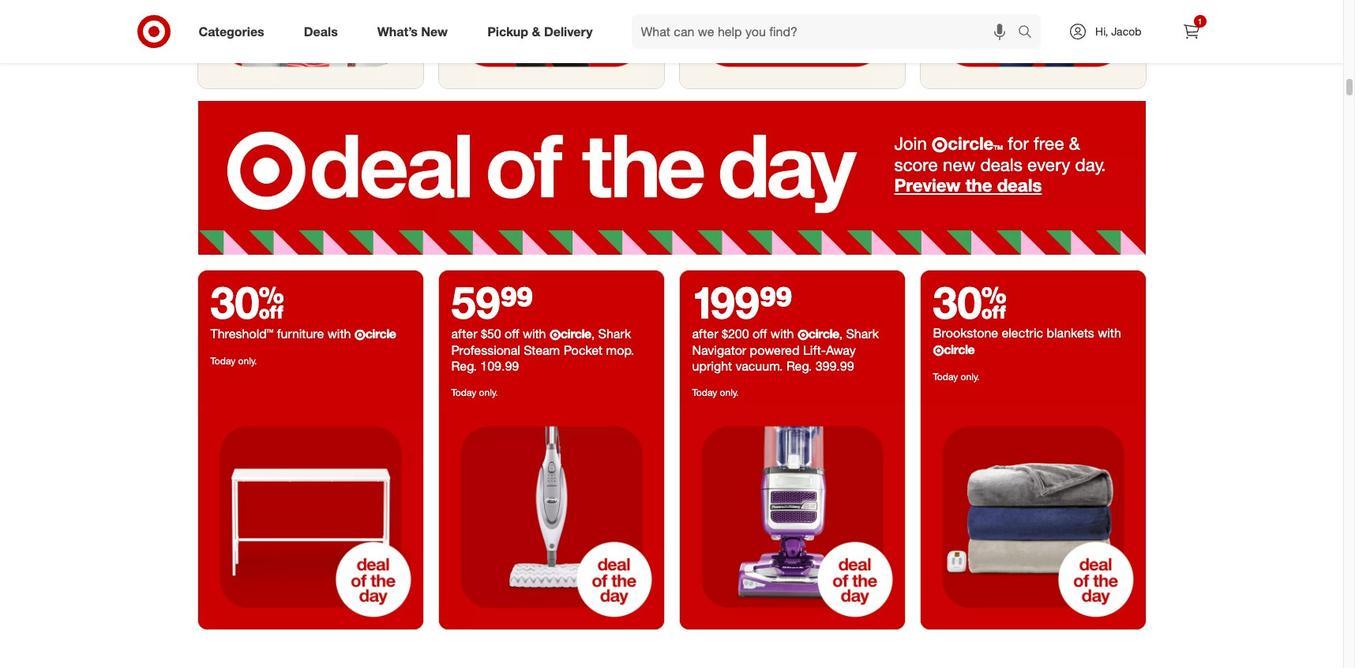 Task type: locate. For each thing, give the bounding box(es) containing it.
0 horizontal spatial ,
[[591, 326, 595, 342]]

shark inside ', shark navigator powered lift-away upright vacuum. reg. 399.99'
[[846, 326, 879, 342]]

with
[[1098, 325, 1121, 341], [328, 326, 351, 342], [523, 326, 546, 342], [771, 326, 794, 342]]

1 horizontal spatial &
[[1069, 132, 1080, 154]]

1 reg. from the left
[[451, 359, 477, 374]]

1 horizontal spatial 99
[[759, 276, 793, 329]]

shark inside , shark professional steam pocket mop. reg. 109.99
[[598, 326, 631, 342]]

2 30 from the left
[[933, 276, 1007, 329]]

with up steam in the left bottom of the page
[[523, 326, 546, 342]]

1 vertical spatial &
[[1069, 132, 1080, 154]]

today down the threshold
[[210, 355, 236, 367]]

with right blankets on the right of the page
[[1098, 325, 1121, 341]]

search
[[1011, 25, 1049, 41]]

0 horizontal spatial 30
[[210, 276, 284, 329]]

2 99 from the left
[[759, 276, 793, 329]]

reg. inside ', shark navigator powered lift-away upright vacuum. reg. 399.99'
[[786, 359, 812, 374]]

preview
[[894, 175, 961, 196]]

deals
[[980, 154, 1023, 175], [997, 175, 1042, 196]]

threshold
[[210, 326, 266, 342]]

circle
[[948, 132, 994, 154], [365, 326, 396, 342], [561, 326, 591, 342], [808, 326, 839, 342], [944, 342, 975, 358]]

today only. down the brookstone
[[933, 371, 980, 383]]

today only. down the threshold
[[210, 355, 257, 367]]

1 horizontal spatial reg.
[[786, 359, 812, 374]]

,
[[591, 326, 595, 342], [839, 326, 843, 342]]

2 off from the left
[[753, 326, 767, 342]]

1 horizontal spatial 30
[[933, 276, 1007, 329]]

99 for 199
[[759, 276, 793, 329]]

99
[[500, 276, 533, 329], [759, 276, 793, 329]]

$200
[[722, 326, 749, 342]]

jacob
[[1111, 24, 1142, 38]]

lift-
[[803, 343, 826, 359]]

shark up away
[[846, 326, 879, 342]]

2 , from the left
[[839, 326, 843, 342]]

target deal of the day image
[[198, 101, 1145, 255], [198, 405, 423, 630], [439, 405, 664, 630], [680, 405, 905, 630], [920, 405, 1145, 630]]

today for threshold
[[210, 355, 236, 367]]

0 horizontal spatial shark
[[598, 326, 631, 342]]

after left the $50
[[451, 326, 477, 342]]

categories link
[[185, 14, 284, 49]]

blankets
[[1047, 325, 1094, 341]]

reg. left 399.99
[[786, 359, 812, 374]]

1 horizontal spatial off
[[753, 326, 767, 342]]

0 vertical spatial &
[[532, 23, 541, 39]]

1 horizontal spatial shark
[[846, 326, 879, 342]]

◎
[[932, 135, 948, 153]]

reg.
[[451, 359, 477, 374], [786, 359, 812, 374]]

brookstone
[[933, 325, 998, 341]]

What can we help you find? suggestions appear below search field
[[631, 14, 1022, 49]]

with right furniture
[[328, 326, 351, 342]]

0 horizontal spatial 99
[[500, 276, 533, 329]]

off for 59
[[505, 326, 519, 342]]

today only. for brookstone electric blankets with
[[933, 371, 980, 383]]

& right pickup at the left top of the page
[[532, 23, 541, 39]]

™
[[266, 326, 273, 342]]

today down the brookstone
[[933, 371, 958, 383]]

away
[[826, 343, 856, 359]]

& inside the for free & score new deals every day. preview the deals
[[1069, 132, 1080, 154]]

steam
[[524, 343, 560, 359]]

today only. for after $50 off with
[[451, 387, 498, 399]]

&
[[532, 23, 541, 39], [1069, 132, 1080, 154]]

99 up steam in the left bottom of the page
[[500, 276, 533, 329]]

& right free
[[1069, 132, 1080, 154]]

today only. down 109.99
[[451, 387, 498, 399]]

today down upright
[[692, 387, 717, 399]]

1 horizontal spatial after
[[692, 326, 718, 342]]

1 off from the left
[[505, 326, 519, 342]]

shark
[[598, 326, 631, 342], [846, 326, 879, 342]]

109.99
[[480, 359, 519, 374]]

off
[[505, 326, 519, 342], [753, 326, 767, 342]]

with up powered at the right bottom of the page
[[771, 326, 794, 342]]

deals right the
[[997, 175, 1042, 196]]

deals
[[304, 23, 338, 39]]

deals down tm
[[980, 154, 1023, 175]]

1 horizontal spatial ,
[[839, 326, 843, 342]]

new
[[943, 154, 976, 175]]

free
[[1034, 132, 1064, 154]]

only. for threshold
[[238, 355, 257, 367]]

today only. for after $200 off with
[[692, 387, 739, 399]]

with for after $200 off with
[[771, 326, 794, 342]]

off up powered at the right bottom of the page
[[753, 326, 767, 342]]

, for 59 99
[[591, 326, 595, 342]]

off right the $50
[[505, 326, 519, 342]]

only. down 109.99
[[479, 387, 498, 399]]

today for after $50 off with
[[451, 387, 476, 399]]

0 horizontal spatial off
[[505, 326, 519, 342]]

after
[[451, 326, 477, 342], [692, 326, 718, 342]]

circle for threshold
[[365, 326, 396, 342]]

deals link
[[290, 14, 358, 49]]

after up navigator
[[692, 326, 718, 342]]

join ◎ circle tm
[[894, 132, 1003, 154]]

0 horizontal spatial reg.
[[451, 359, 477, 374]]

, inside ', shark navigator powered lift-away upright vacuum. reg. 399.99'
[[839, 326, 843, 342]]

today
[[210, 355, 236, 367], [933, 371, 958, 383], [451, 387, 476, 399], [692, 387, 717, 399]]

2 shark from the left
[[846, 326, 879, 342]]

only. down upright
[[720, 387, 739, 399]]

after $50 off with
[[451, 326, 550, 342]]

2 reg. from the left
[[786, 359, 812, 374]]

the
[[966, 175, 992, 196]]

delivery
[[544, 23, 593, 39]]

, inside , shark professional steam pocket mop. reg. 109.99
[[591, 326, 595, 342]]

only.
[[238, 355, 257, 367], [961, 371, 980, 383], [479, 387, 498, 399], [720, 387, 739, 399]]

hi, jacob
[[1095, 24, 1142, 38]]

today only.
[[210, 355, 257, 367], [933, 371, 980, 383], [451, 387, 498, 399], [692, 387, 739, 399]]

0 horizontal spatial after
[[451, 326, 477, 342]]

reg. inside , shark professional steam pocket mop. reg. 109.99
[[451, 359, 477, 374]]

with for after $50 off with
[[523, 326, 546, 342]]

circle for after $50 off with
[[561, 326, 591, 342]]

, shark professional steam pocket mop. reg. 109.99
[[451, 326, 634, 374]]

, up pocket
[[591, 326, 595, 342]]

today only. down upright
[[692, 387, 739, 399]]

1 99 from the left
[[500, 276, 533, 329]]

search button
[[1011, 14, 1049, 52]]

1 shark from the left
[[598, 326, 631, 342]]

30 inside '30 brookstone electric blankets with circle'
[[933, 276, 1007, 329]]

, up away
[[839, 326, 843, 342]]

circle inside '30 brookstone electric blankets with circle'
[[944, 342, 975, 358]]

only. down the threshold
[[238, 355, 257, 367]]

shark up mop.
[[598, 326, 631, 342]]

shark for 59 99
[[598, 326, 631, 342]]

30
[[210, 276, 284, 329], [933, 276, 1007, 329]]

with inside '30 brookstone electric blankets with circle'
[[1098, 325, 1121, 341]]

target deal of the day image for brookstone electric blankets with
[[920, 405, 1145, 630]]

1 , from the left
[[591, 326, 595, 342]]

1 30 from the left
[[210, 276, 284, 329]]

1 after from the left
[[451, 326, 477, 342]]

1 link
[[1174, 14, 1209, 49]]

hi,
[[1095, 24, 1108, 38]]

199
[[692, 276, 759, 329]]

what's
[[377, 23, 418, 39]]

0 horizontal spatial &
[[532, 23, 541, 39]]

furniture
[[277, 326, 324, 342]]

& inside pickup & delivery 'link'
[[532, 23, 541, 39]]

today down professional
[[451, 387, 476, 399]]

reg. left 109.99
[[451, 359, 477, 374]]

pocket
[[564, 343, 603, 359]]

2 after from the left
[[692, 326, 718, 342]]

today only. for threshold
[[210, 355, 257, 367]]

99 up powered at the right bottom of the page
[[759, 276, 793, 329]]

$50
[[481, 326, 501, 342]]

after $200 off with
[[692, 326, 798, 342]]

only. down the brookstone
[[961, 371, 980, 383]]



Task type: vqa. For each thing, say whether or not it's contained in the screenshot.
4th Target
no



Task type: describe. For each thing, give the bounding box(es) containing it.
399.99
[[816, 359, 854, 374]]

pickup & delivery
[[487, 23, 593, 39]]

tm
[[994, 143, 1003, 151]]

upright
[[692, 359, 732, 374]]

after for 199
[[692, 326, 718, 342]]

powered
[[750, 343, 800, 359]]

mop.
[[606, 343, 634, 359]]

59
[[451, 276, 500, 329]]

navigator
[[692, 343, 746, 359]]

categories
[[199, 23, 264, 39]]

vacuum.
[[736, 359, 783, 374]]

only. for after $50 off with
[[479, 387, 498, 399]]

59 99
[[451, 276, 533, 329]]

electric
[[1002, 325, 1043, 341]]

new
[[421, 23, 448, 39]]

threshold ™ furniture with
[[210, 326, 354, 342]]

target deal of the day image for after $50 off with
[[439, 405, 664, 630]]

pickup & delivery link
[[474, 14, 612, 49]]

199 99
[[692, 276, 793, 329]]

circle for after $200 off with
[[808, 326, 839, 342]]

99 for 59
[[500, 276, 533, 329]]

target deal of the day image for threshold
[[198, 405, 423, 630]]

for free & score new deals every day. preview the deals
[[894, 132, 1106, 196]]

pickup
[[487, 23, 528, 39]]

what's new link
[[364, 14, 468, 49]]

only. for after $200 off with
[[720, 387, 739, 399]]

what's new
[[377, 23, 448, 39]]

only. for brookstone electric blankets with
[[961, 371, 980, 383]]

score
[[894, 154, 938, 175]]

target deal of the day image for after $200 off with
[[680, 405, 905, 630]]

30 for 30
[[210, 276, 284, 329]]

professional
[[451, 343, 520, 359]]

1
[[1198, 17, 1202, 26]]

after for 59
[[451, 326, 477, 342]]

30 brookstone electric blankets with circle
[[933, 276, 1121, 358]]

with for threshold ™ furniture with
[[328, 326, 351, 342]]

today for brookstone electric blankets with
[[933, 371, 958, 383]]

for
[[1008, 132, 1029, 154]]

30 for 30 brookstone electric blankets with circle
[[933, 276, 1007, 329]]

, shark navigator powered lift-away upright vacuum. reg. 399.99
[[692, 326, 879, 374]]

day.
[[1075, 154, 1106, 175]]

shark for 199 99
[[846, 326, 879, 342]]

every
[[1027, 154, 1070, 175]]

, for 199 99
[[839, 326, 843, 342]]

join
[[894, 132, 927, 154]]

off for 199
[[753, 326, 767, 342]]

today for after $200 off with
[[692, 387, 717, 399]]



